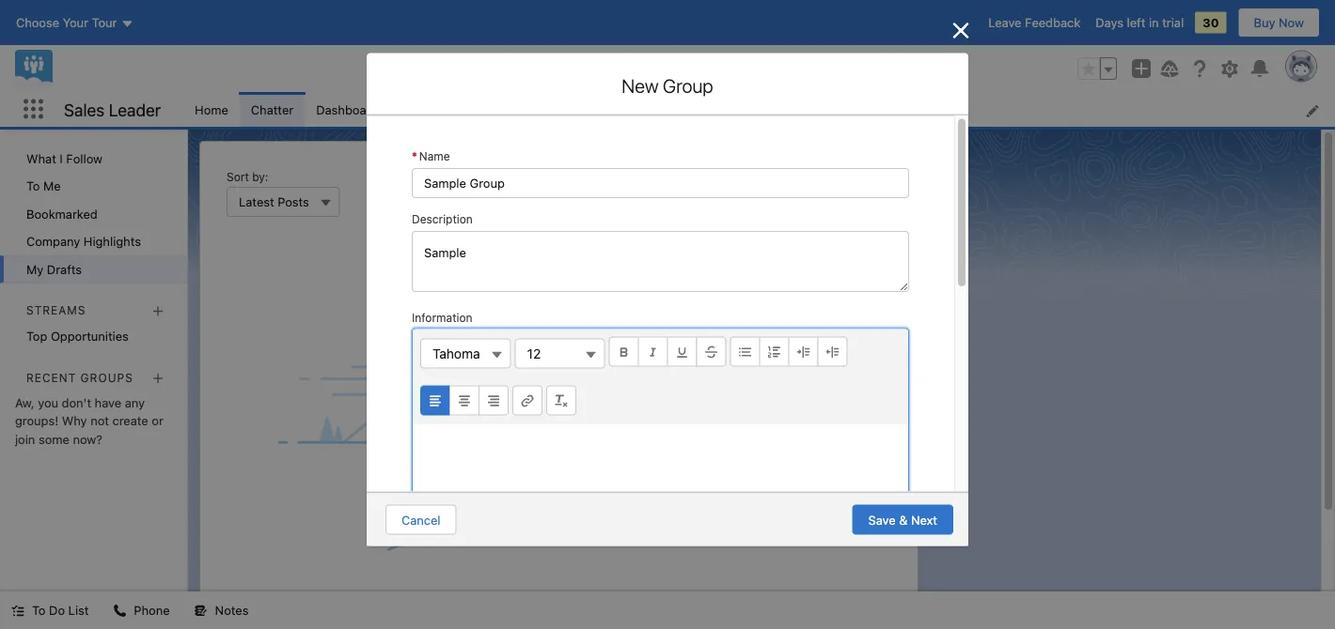 Task type: locate. For each thing, give the bounding box(es) containing it.
Compose text text field
[[413, 424, 908, 514]]

company
[[26, 235, 80, 249]]

forecasts link
[[512, 92, 590, 127]]

opportunities
[[701, 102, 779, 116], [51, 330, 129, 344]]

text default image
[[113, 605, 126, 618]]

0 horizontal spatial text default image
[[11, 605, 24, 618]]

reports link
[[420, 92, 487, 127]]

top
[[26, 330, 47, 344]]

opportunities down 'group'
[[701, 102, 779, 116]]

opportunities list item
[[690, 92, 815, 127]]

text default image left do at the bottom
[[11, 605, 24, 618]]

format font family and size group
[[420, 337, 609, 386]]

description
[[412, 212, 473, 225]]

follow
[[66, 151, 103, 165]]

save & next
[[868, 513, 937, 528]]

create
[[112, 414, 148, 428]]

to me
[[26, 179, 61, 193]]

text default image
[[11, 605, 24, 618], [194, 605, 207, 618]]

0 vertical spatial to
[[26, 179, 40, 193]]

to me link
[[0, 173, 187, 200]]

status
[[215, 553, 903, 630]]

accounts list item
[[590, 92, 690, 127]]

sort by:
[[227, 170, 268, 183]]

toolbar containing tahoma
[[413, 329, 908, 424]]

30
[[1203, 16, 1219, 30]]

have
[[95, 396, 121, 410]]

1 vertical spatial to
[[32, 604, 46, 618]]

days
[[1096, 16, 1124, 30]]

dashboards
[[316, 102, 384, 116]]

what
[[26, 151, 56, 165]]

recent groups
[[26, 372, 133, 385]]

what i follow
[[26, 151, 103, 165]]

chatter
[[251, 102, 294, 116]]

cancel button
[[386, 505, 457, 535]]

Font Size, 12 button
[[515, 339, 605, 369]]

0 vertical spatial opportunities
[[701, 102, 779, 116]]

to
[[26, 179, 40, 193], [32, 604, 46, 618]]

sales
[[64, 99, 105, 120]]

streams link
[[26, 304, 86, 317]]

next
[[911, 513, 937, 528]]

products list item
[[815, 92, 913, 127]]

name
[[419, 149, 450, 162]]

my drafts
[[26, 262, 82, 276]]

why not create or join some now?
[[15, 414, 163, 447]]

text default image inside to do list button
[[11, 605, 24, 618]]

new group
[[622, 75, 713, 97]]

12
[[527, 346, 541, 361]]

opportunities down the streams link
[[51, 330, 129, 344]]

home link
[[183, 92, 240, 127]]

company highlights
[[26, 235, 141, 249]]

list
[[183, 92, 1335, 127]]

inverse image
[[950, 19, 972, 42]]

highlights
[[84, 235, 141, 249]]

1 text default image from the left
[[11, 605, 24, 618]]

text default image inside notes button
[[194, 605, 207, 618]]

*
[[412, 149, 417, 162]]

leave
[[988, 16, 1022, 30]]

toolbar
[[413, 329, 908, 424]]

dashboards link
[[305, 92, 396, 127]]

now?
[[73, 433, 102, 447]]

reports list item
[[420, 92, 512, 127]]

notes
[[215, 604, 249, 618]]

information
[[412, 311, 473, 324]]

to do list button
[[0, 592, 100, 630]]

some
[[39, 433, 69, 447]]

format text element
[[609, 337, 727, 367]]

0 horizontal spatial opportunities
[[51, 330, 129, 344]]

save
[[868, 513, 896, 528]]

left
[[1127, 16, 1146, 30]]

None text field
[[412, 168, 909, 198]]

1 vertical spatial opportunities
[[51, 330, 129, 344]]

opportunities link
[[690, 92, 791, 127]]

format body element
[[730, 337, 848, 367]]

1 horizontal spatial opportunities
[[701, 102, 779, 116]]

1 horizontal spatial text default image
[[194, 605, 207, 618]]

why
[[62, 414, 87, 428]]

to left do at the bottom
[[32, 604, 46, 618]]

drafts
[[47, 262, 82, 276]]

not
[[90, 414, 109, 428]]

reports
[[431, 102, 476, 116]]

2 text default image from the left
[[194, 605, 207, 618]]

to left me
[[26, 179, 40, 193]]

to inside button
[[32, 604, 46, 618]]

products link
[[815, 92, 889, 127]]

tahoma
[[433, 346, 480, 361]]

text default image left notes
[[194, 605, 207, 618]]

Description text field
[[412, 231, 909, 292]]

or
[[152, 414, 163, 428]]

list containing home
[[183, 92, 1335, 127]]

group
[[1078, 57, 1117, 80]]

accounts link
[[590, 92, 666, 127]]



Task type: vqa. For each thing, say whether or not it's contained in the screenshot.
choose
no



Task type: describe. For each thing, give the bounding box(es) containing it.
days left in trial
[[1096, 16, 1184, 30]]

sales leader
[[64, 99, 161, 120]]

groups
[[80, 372, 133, 385]]

cancel
[[402, 513, 441, 528]]

aw, you don't have any groups!
[[15, 396, 145, 428]]

phone button
[[102, 592, 181, 630]]

you
[[38, 396, 58, 410]]

to for to do list
[[32, 604, 46, 618]]

text default image for notes
[[194, 605, 207, 618]]

me
[[43, 179, 61, 193]]

company highlights link
[[0, 228, 187, 256]]

trial
[[1162, 16, 1184, 30]]

align text element
[[420, 386, 509, 416]]

any
[[125, 396, 145, 410]]

my drafts link
[[0, 256, 187, 283]]

accounts
[[601, 102, 654, 116]]

leave feedback
[[988, 16, 1081, 30]]

join
[[15, 433, 35, 447]]

do
[[49, 604, 65, 618]]

text default image for to do list
[[11, 605, 24, 618]]

phone
[[134, 604, 170, 618]]

in
[[1149, 16, 1159, 30]]

sort
[[227, 170, 249, 183]]

dashboards list item
[[305, 92, 420, 127]]

save & next button
[[852, 505, 953, 535]]

bookmarked
[[26, 207, 98, 221]]

don't
[[62, 396, 91, 410]]

groups!
[[15, 414, 58, 428]]

buy now button
[[1238, 8, 1320, 38]]

group
[[663, 75, 713, 97]]

home
[[195, 102, 228, 116]]

Font, Tahoma button
[[420, 339, 511, 369]]

recent
[[26, 372, 76, 385]]

buy
[[1254, 16, 1276, 30]]

recent groups link
[[26, 372, 133, 385]]

notes button
[[183, 592, 260, 630]]

opportunities inside list item
[[701, 102, 779, 116]]

to do list
[[32, 604, 89, 618]]

top opportunities
[[26, 330, 129, 344]]

i
[[60, 151, 63, 165]]

aw,
[[15, 396, 34, 410]]

by:
[[252, 170, 268, 183]]

&
[[899, 513, 908, 528]]

new
[[622, 75, 659, 97]]

list
[[68, 604, 89, 618]]

what i follow link
[[0, 145, 187, 173]]

chatter link
[[240, 92, 305, 127]]

top opportunities link
[[0, 323, 187, 351]]

my
[[26, 262, 44, 276]]

streams
[[26, 304, 86, 317]]

products
[[826, 102, 878, 116]]

to for to me
[[26, 179, 40, 193]]

forecasts
[[523, 102, 579, 116]]

feedback
[[1025, 16, 1081, 30]]

buy now
[[1254, 16, 1304, 30]]

bookmarked link
[[0, 200, 187, 228]]

leave feedback link
[[988, 16, 1081, 30]]

now
[[1279, 16, 1304, 30]]

leader
[[109, 99, 161, 120]]



